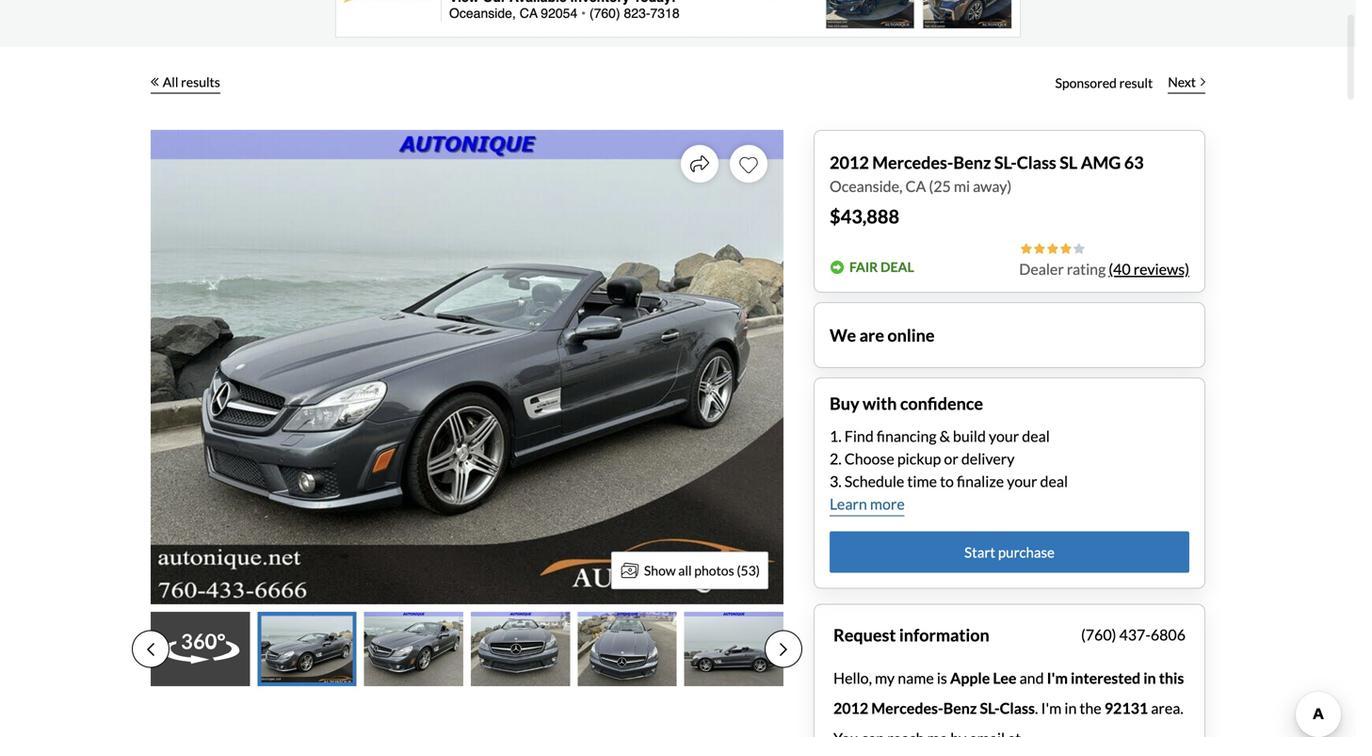 Task type: locate. For each thing, give the bounding box(es) containing it.
1 vertical spatial mercedes-
[[871, 699, 943, 718]]

&
[[939, 427, 950, 446]]

mercedes- for sl
[[872, 152, 953, 173]]

confidence
[[900, 393, 983, 414]]

interested
[[1071, 669, 1141, 688]]

i'm right and
[[1047, 669, 1068, 688]]

sl- up away)
[[994, 152, 1017, 173]]

0 vertical spatial sl-
[[994, 152, 1017, 173]]

0 vertical spatial in
[[1143, 669, 1156, 688]]

0 vertical spatial your
[[989, 427, 1019, 446]]

time
[[907, 472, 937, 491]]

result
[[1119, 75, 1153, 91]]

start purchase
[[965, 544, 1055, 561]]

2012 up oceanside,
[[830, 152, 869, 173]]

start
[[965, 544, 995, 561]]

0 horizontal spatial in
[[1065, 699, 1077, 718]]

reviews)
[[1134, 260, 1189, 278]]

class left the sl
[[1017, 152, 1056, 173]]

i'm
[[1047, 669, 1068, 688], [1041, 699, 1062, 718]]

view vehicle photo 6 image
[[684, 612, 784, 687]]

mercedes- up reach
[[871, 699, 943, 718]]

in
[[1143, 669, 1156, 688], [1065, 699, 1077, 718]]

buy
[[830, 393, 859, 414]]

tab list
[[132, 612, 802, 687]]

find financing & build your deal choose pickup or delivery schedule time to finalize your deal learn more
[[830, 427, 1068, 513]]

mercedes-
[[872, 152, 953, 173], [871, 699, 943, 718]]

benz up mi
[[953, 152, 991, 173]]

deal
[[1022, 427, 1050, 446], [1040, 472, 1068, 491]]

area. you can reach me by email at
[[833, 699, 1184, 737]]

2012 up the you
[[833, 699, 868, 718]]

benz inside 2012 mercedes-benz sl-class sl amg 63 oceanside, ca (25 mi away)
[[953, 152, 991, 173]]

class inside 2012 mercedes-benz sl-class sl amg 63 oceanside, ca (25 mi away)
[[1017, 152, 1056, 173]]

online
[[888, 325, 935, 346]]

2012 inside 2012 mercedes-benz sl-class sl amg 63 oceanside, ca (25 mi away)
[[830, 152, 869, 173]]

me
[[927, 729, 948, 737]]

6806
[[1151, 626, 1186, 644]]

0 vertical spatial mercedes-
[[872, 152, 953, 173]]

sponsored
[[1055, 75, 1117, 91]]

all results
[[163, 74, 220, 90]]

(25
[[929, 177, 951, 195]]

at
[[1008, 729, 1021, 737]]

dealer rating (40 reviews)
[[1019, 260, 1189, 278]]

oceanside,
[[830, 177, 903, 195]]

in left the
[[1065, 699, 1077, 718]]

email
[[969, 729, 1005, 737]]

dealer
[[1019, 260, 1064, 278]]

i'm right .
[[1041, 699, 1062, 718]]

purchase
[[998, 544, 1055, 561]]

build
[[953, 427, 986, 446]]

is
[[937, 669, 947, 688]]

lee
[[993, 669, 1017, 688]]

mercedes- for .
[[871, 699, 943, 718]]

delivery
[[961, 450, 1015, 468]]

0 vertical spatial 2012
[[830, 152, 869, 173]]

results
[[181, 74, 220, 90]]

advertisement region
[[335, 0, 1021, 38]]

benz
[[953, 152, 991, 173], [943, 699, 977, 718]]

2012 for .
[[833, 699, 868, 718]]

mercedes- up ca
[[872, 152, 953, 173]]

1 vertical spatial sl-
[[980, 699, 1000, 718]]

(53)
[[737, 563, 760, 579]]

(40 reviews) button
[[1109, 258, 1189, 281]]

1 vertical spatial benz
[[943, 699, 977, 718]]

mercedes- inside 2012 mercedes-benz sl-class sl amg 63 oceanside, ca (25 mi away)
[[872, 152, 953, 173]]

can
[[861, 729, 884, 737]]

we
[[830, 325, 856, 346]]

0 vertical spatial benz
[[953, 152, 991, 173]]

deal right 'build'
[[1022, 427, 1050, 446]]

your up delivery
[[989, 427, 1019, 446]]

are
[[859, 325, 884, 346]]

0 vertical spatial class
[[1017, 152, 1056, 173]]

benz up by
[[943, 699, 977, 718]]

view vehicle photo 5 image
[[578, 612, 677, 687]]

2012
[[830, 152, 869, 173], [833, 699, 868, 718]]

1 horizontal spatial in
[[1143, 669, 1156, 688]]

choose
[[845, 450, 894, 468]]

next page image
[[780, 642, 787, 657]]

deal
[[881, 259, 914, 275]]

sl- up email
[[980, 699, 1000, 718]]

1 vertical spatial class
[[1000, 699, 1035, 718]]

mi
[[954, 177, 970, 195]]

1 vertical spatial in
[[1065, 699, 1077, 718]]

and
[[1020, 669, 1044, 688]]

this
[[1159, 669, 1184, 688]]

2012 for sl
[[830, 152, 869, 173]]

information
[[899, 625, 990, 645]]

class for sl
[[1017, 152, 1056, 173]]

deal right finalize
[[1040, 472, 1068, 491]]

(760) 437-6806
[[1081, 626, 1186, 644]]

(760)
[[1081, 626, 1116, 644]]

1 vertical spatial 2012
[[833, 699, 868, 718]]

view vehicle photo 1 image
[[151, 612, 250, 687]]

class up at
[[1000, 699, 1035, 718]]

63
[[1124, 152, 1144, 173]]

class
[[1017, 152, 1056, 173], [1000, 699, 1035, 718]]

2012 mercedes-benz sl-class sl amg 63 oceanside, ca (25 mi away)
[[830, 152, 1144, 195]]

sl- inside 2012 mercedes-benz sl-class sl amg 63 oceanside, ca (25 mi away)
[[994, 152, 1017, 173]]

amg
[[1081, 152, 1121, 173]]

view vehicle photo 3 image
[[364, 612, 463, 687]]

sl-
[[994, 152, 1017, 173], [980, 699, 1000, 718]]

in left this
[[1143, 669, 1156, 688]]

your down delivery
[[1007, 472, 1037, 491]]



Task type: vqa. For each thing, say whether or not it's contained in the screenshot.
Dealer Rating
no



Task type: describe. For each thing, give the bounding box(es) containing it.
all results link
[[151, 62, 220, 104]]

show all photos (53) link
[[611, 552, 768, 590]]

fair
[[849, 259, 878, 275]]

benz for sl
[[953, 152, 991, 173]]

benz for .
[[943, 699, 977, 718]]

.
[[1035, 699, 1038, 718]]

you
[[833, 729, 858, 737]]

apple
[[950, 669, 990, 688]]

437-
[[1119, 626, 1151, 644]]

to
[[940, 472, 954, 491]]

with
[[863, 393, 897, 414]]

area.
[[1151, 699, 1184, 718]]

2012 mercedes-benz sl-class . i'm in the 92131
[[833, 699, 1148, 718]]

share image
[[690, 154, 709, 173]]

show
[[644, 563, 676, 579]]

hello,
[[833, 669, 872, 688]]

the
[[1080, 699, 1102, 718]]

chevron double left image
[[151, 77, 159, 87]]

ca
[[905, 177, 926, 195]]

schedule
[[845, 472, 904, 491]]

prev page image
[[147, 642, 154, 657]]

class for .
[[1000, 699, 1035, 718]]

we are online
[[830, 325, 935, 346]]

1 vertical spatial your
[[1007, 472, 1037, 491]]

show all photos (53)
[[644, 563, 760, 579]]

next
[[1168, 74, 1196, 90]]

more
[[870, 495, 905, 513]]

learn
[[830, 495, 867, 513]]

all
[[678, 563, 692, 579]]

sl
[[1060, 152, 1078, 173]]

sponsored result
[[1055, 75, 1153, 91]]

financing
[[877, 427, 937, 446]]

all
[[163, 74, 178, 90]]

finalize
[[957, 472, 1004, 491]]

learn more link
[[830, 493, 905, 517]]

0 vertical spatial i'm
[[1047, 669, 1068, 688]]

request
[[833, 625, 896, 645]]

by
[[950, 729, 966, 737]]

find
[[845, 427, 874, 446]]

fair deal
[[849, 259, 914, 275]]

sl- for .
[[980, 699, 1000, 718]]

92131
[[1104, 699, 1148, 718]]

reach
[[887, 729, 924, 737]]

start purchase button
[[830, 532, 1189, 573]]

1 vertical spatial deal
[[1040, 472, 1068, 491]]

my
[[875, 669, 895, 688]]

$43,888
[[830, 205, 899, 228]]

hello, my name is apple lee and i'm interested in this
[[833, 669, 1184, 688]]

sl- for sl
[[994, 152, 1017, 173]]

or
[[944, 450, 959, 468]]

1 vertical spatial i'm
[[1041, 699, 1062, 718]]

view vehicle photo 2 image
[[257, 612, 357, 687]]

view vehicle photo 4 image
[[471, 612, 570, 687]]

next link
[[1160, 62, 1213, 104]]

pickup
[[897, 450, 941, 468]]

name
[[898, 669, 934, 688]]

vehicle full photo image
[[151, 130, 784, 605]]

chevron right image
[[1201, 77, 1205, 87]]

(40
[[1109, 260, 1131, 278]]

away)
[[973, 177, 1012, 195]]

0 vertical spatial deal
[[1022, 427, 1050, 446]]

buy with confidence
[[830, 393, 983, 414]]

request information
[[833, 625, 990, 645]]

rating
[[1067, 260, 1106, 278]]

photos
[[694, 563, 734, 579]]



